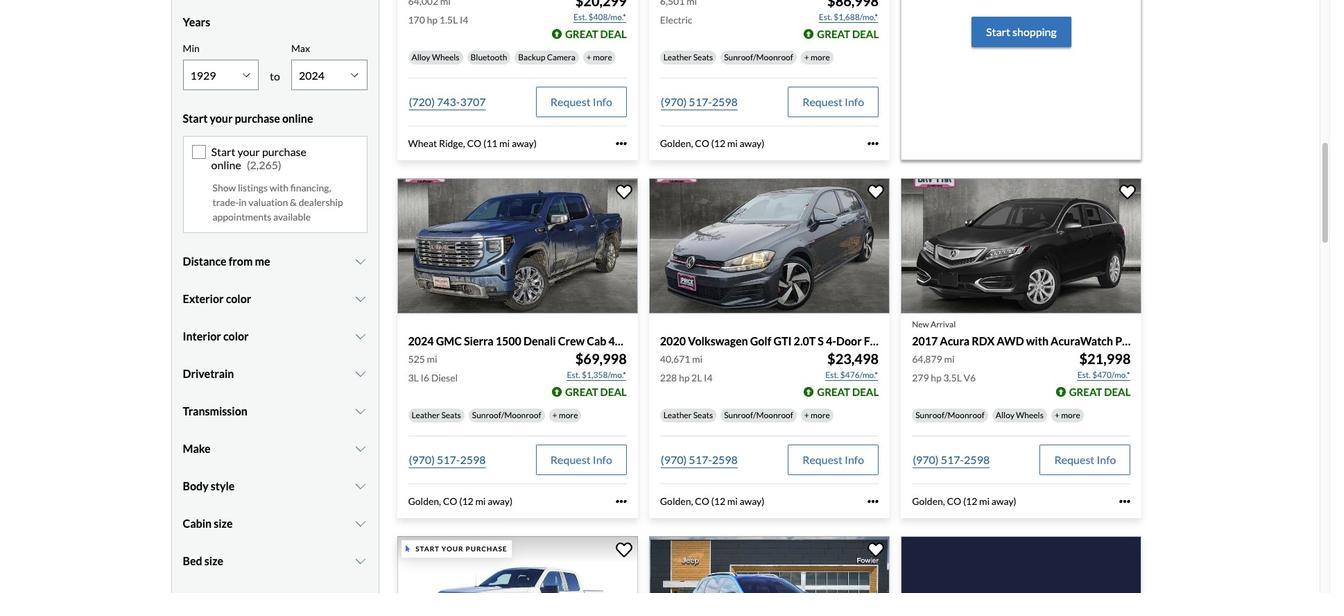 Task type: describe. For each thing, give the bounding box(es) containing it.
deal down $1,688/mo.*
[[853, 28, 879, 40]]

3l
[[408, 372, 419, 384]]

years button
[[183, 5, 367, 39]]

more down est. $476/mo.* 'button'
[[811, 410, 830, 421]]

volkswagen
[[688, 334, 748, 348]]

start your purchase
[[416, 544, 507, 553]]

bed size
[[183, 554, 223, 567]]

chevron down image for cabin size
[[354, 518, 367, 529]]

plus
[[1116, 334, 1137, 348]]

0 horizontal spatial hp
[[427, 14, 438, 26]]

2024
[[408, 334, 434, 348]]

crystal black pearl 2017 acura rdx awd with acurawatch plus package suv / crossover all-wheel drive automatic image
[[901, 178, 1142, 314]]

listings
[[238, 182, 268, 193]]

+ more down est. $470/mo.* button
[[1055, 410, 1081, 421]]

bed size button
[[183, 544, 367, 578]]

2l
[[692, 372, 702, 384]]

leather for $23,498
[[664, 410, 692, 421]]

leather down electric
[[664, 52, 692, 62]]

$1,358/mo.*
[[582, 370, 626, 380]]

exterior color button
[[183, 281, 367, 316]]

ellipsis h image
[[616, 138, 627, 149]]

distance from me
[[183, 254, 270, 268]]

2020
[[660, 334, 686, 348]]

est. $1,358/mo.* button
[[566, 368, 627, 382]]

sierra
[[464, 334, 494, 348]]

new arrival 2017 acura rdx awd with acurawatch plus package
[[912, 319, 1180, 348]]

(11
[[484, 137, 498, 149]]

diesel
[[431, 372, 458, 384]]

$69,998 est. $1,358/mo.*
[[567, 350, 627, 380]]

chevron down image for interior color
[[354, 331, 367, 342]]

chevron down image for distance from me
[[354, 256, 367, 267]]

bed
[[183, 554, 202, 567]]

4wd
[[609, 334, 635, 348]]

525
[[408, 353, 425, 365]]

exterior color
[[183, 292, 251, 305]]

acurawatch
[[1051, 334, 1114, 348]]

show
[[213, 182, 236, 193]]

2.0t
[[794, 334, 816, 348]]

great down est. $408/mo.* button
[[565, 28, 599, 40]]

0 horizontal spatial i4
[[460, 14, 469, 26]]

1 vertical spatial alloy wheels
[[996, 410, 1044, 421]]

$408/mo.*
[[589, 12, 626, 22]]

chevron down image for transmission
[[354, 406, 367, 417]]

1 vertical spatial online
[[211, 159, 241, 172]]

chevron down image for style
[[354, 481, 367, 492]]

+ more right the camera
[[587, 52, 612, 62]]

body style
[[183, 479, 235, 492]]

chevron down image inside drivetrain dropdown button
[[354, 368, 367, 379]]

est. $1,688/mo.*
[[819, 12, 878, 22]]

mi inside 40,671 mi 228 hp 2l i4
[[692, 353, 703, 365]]

$21,998
[[1080, 350, 1131, 367]]

start inside start your purchase online dropdown button
[[183, 112, 208, 125]]

est. $470/mo.* button
[[1077, 368, 1131, 382]]

great deal for $69,998
[[565, 386, 627, 398]]

oxford white 2021 ford f-150 xlt supercrew 4wd pickup truck four-wheel drive automatic image
[[397, 536, 638, 593]]

deal for $23,498
[[853, 386, 879, 398]]

(2,265)
[[247, 159, 282, 172]]

743-
[[437, 95, 460, 108]]

est. for $21,998
[[1078, 370, 1091, 380]]

est. $408/mo.* button
[[573, 10, 627, 24]]

with inside the show listings with financing, trade-in valuation & dealership appointments available
[[270, 182, 289, 193]]

fwd
[[864, 334, 890, 348]]

body style button
[[183, 469, 367, 503]]

2020 volkswagen golf gti 2.0t s 4-door fwd
[[660, 334, 890, 348]]

64,879
[[912, 353, 943, 365]]

1.5l
[[440, 14, 458, 26]]

&
[[290, 196, 297, 208]]

1 horizontal spatial alloy
[[996, 410, 1015, 421]]

+ more down est. $476/mo.* 'button'
[[805, 410, 830, 421]]

gti
[[774, 334, 792, 348]]

great down est. $1,688/mo.* button
[[817, 28, 851, 40]]

appointments
[[213, 211, 272, 222]]

0 horizontal spatial alloy
[[412, 52, 430, 62]]

est. $1,688/mo.* button
[[819, 10, 879, 24]]

hp for $23,498
[[679, 372, 690, 384]]

start your purchase online inside dropdown button
[[183, 112, 313, 125]]

start shopping
[[987, 25, 1057, 38]]

crew
[[558, 334, 585, 348]]

279
[[912, 372, 929, 384]]

est. $476/mo.* button
[[825, 368, 879, 382]]

make button
[[183, 431, 367, 466]]

backup camera
[[518, 52, 576, 62]]

years
[[183, 15, 210, 28]]

(720) 743-3707 button
[[408, 87, 487, 117]]

camera
[[547, 52, 576, 62]]

dark iron blue metallic 2020 volkswagen golf gti 2.0t s 4-door fwd hatchback front-wheel drive 7-speed automatic image
[[649, 178, 890, 314]]

leather seats for $23,498
[[664, 410, 713, 421]]

great for $21,998
[[1070, 386, 1103, 398]]

backup
[[518, 52, 546, 62]]

great deal for $23,498
[[817, 386, 879, 398]]

2 vertical spatial purchase
[[466, 544, 507, 553]]

$1,688/mo.*
[[834, 12, 878, 22]]

0 horizontal spatial alloy wheels
[[412, 52, 460, 62]]

s
[[818, 334, 824, 348]]

228
[[660, 372, 677, 384]]

$69,998
[[576, 350, 627, 367]]

(720)
[[409, 95, 435, 108]]

online inside dropdown button
[[282, 112, 313, 125]]

hp for $21,998
[[931, 372, 942, 384]]

denali
[[524, 334, 556, 348]]

est. $408/mo.*
[[574, 12, 626, 22]]

525 mi 3l i6 diesel
[[408, 353, 458, 384]]

interior color
[[183, 329, 249, 342]]

i6
[[421, 372, 429, 384]]

interior color button
[[183, 319, 367, 354]]

+ more down est. $1,358/mo.* button
[[553, 410, 578, 421]]

interior
[[183, 329, 221, 342]]

golf
[[750, 334, 772, 348]]

downpour metallic 2024 gmc sierra 1500 denali crew cab 4wd pickup truck four-wheel drive automatic image
[[397, 178, 638, 314]]



Task type: locate. For each thing, give the bounding box(es) containing it.
ellipsis h image
[[868, 138, 879, 149], [616, 496, 627, 507], [868, 496, 879, 507], [1120, 496, 1131, 507]]

great deal down est. $1,688/mo.* button
[[817, 28, 879, 40]]

est. for $69,998
[[567, 370, 580, 380]]

6 chevron down image from the top
[[354, 518, 367, 529]]

purchase inside start your purchase online
[[262, 145, 307, 158]]

great for $69,998
[[565, 386, 599, 398]]

hp inside 64,879 mi 279 hp 3.5l v6
[[931, 372, 942, 384]]

3.5l
[[944, 372, 962, 384]]

leather seats down electric
[[664, 52, 713, 62]]

5 chevron down image from the top
[[354, 443, 367, 454]]

(970)
[[661, 95, 687, 108], [409, 453, 435, 466], [661, 453, 687, 466], [913, 453, 939, 466]]

0 vertical spatial size
[[214, 517, 233, 530]]

arrival
[[931, 319, 956, 330]]

2 horizontal spatial hp
[[931, 372, 942, 384]]

2 chevron down image from the top
[[354, 481, 367, 492]]

color inside dropdown button
[[223, 329, 249, 342]]

3 chevron down image from the top
[[354, 555, 367, 567]]

0 vertical spatial start your purchase online
[[183, 112, 313, 125]]

1 vertical spatial i4
[[704, 372, 713, 384]]

0 horizontal spatial with
[[270, 182, 289, 193]]

from
[[229, 254, 253, 268]]

1 horizontal spatial online
[[282, 112, 313, 125]]

request info button
[[536, 87, 627, 117], [788, 87, 879, 117], [536, 445, 627, 475], [788, 445, 879, 475], [1040, 445, 1131, 475]]

start your purchase online button
[[183, 101, 367, 136]]

transmission
[[183, 404, 248, 417]]

cabin size button
[[183, 506, 367, 541]]

4 chevron down image from the top
[[354, 406, 367, 417]]

leather for $69,998
[[412, 410, 440, 421]]

0 vertical spatial your
[[210, 112, 233, 125]]

great deal down est. $1,358/mo.* button
[[565, 386, 627, 398]]

1 chevron down image from the top
[[354, 256, 367, 267]]

seats for $69,998
[[442, 410, 461, 421]]

+ more
[[587, 52, 612, 62], [805, 52, 830, 62], [553, 410, 578, 421], [805, 410, 830, 421], [1055, 410, 1081, 421]]

color
[[226, 292, 251, 305], [223, 329, 249, 342]]

start your purchase online up listings
[[211, 145, 307, 172]]

great deal down est. $408/mo.* button
[[565, 28, 627, 40]]

est. inside $21,998 est. $470/mo.*
[[1078, 370, 1091, 380]]

dealership
[[299, 196, 343, 208]]

cab
[[587, 334, 607, 348]]

0 vertical spatial online
[[282, 112, 313, 125]]

color inside dropdown button
[[226, 292, 251, 305]]

wheat ridge, co (11 mi away)
[[408, 137, 537, 149]]

start your purchase link
[[397, 536, 641, 593]]

make
[[183, 442, 211, 455]]

chevron down image
[[354, 256, 367, 267], [354, 293, 367, 304], [354, 331, 367, 342], [354, 406, 367, 417], [354, 443, 367, 454], [354, 518, 367, 529]]

i4 right the 1.5l at the left top of page
[[460, 14, 469, 26]]

great deal down est. $470/mo.* button
[[1070, 386, 1131, 398]]

start
[[987, 25, 1011, 38], [183, 112, 208, 125], [211, 145, 236, 158], [416, 544, 440, 553]]

0 vertical spatial purchase
[[235, 112, 280, 125]]

size right 'bed'
[[204, 554, 223, 567]]

1 vertical spatial your
[[238, 145, 260, 158]]

ridge,
[[439, 137, 465, 149]]

0 vertical spatial with
[[270, 182, 289, 193]]

request info
[[551, 95, 612, 108], [803, 95, 865, 108], [551, 453, 612, 466], [803, 453, 865, 466], [1055, 453, 1117, 466]]

more
[[593, 52, 612, 62], [811, 52, 830, 62], [559, 410, 578, 421], [811, 410, 830, 421], [1062, 410, 1081, 421]]

transmission button
[[183, 394, 367, 429]]

chevron down image for make
[[354, 443, 367, 454]]

i4
[[460, 14, 469, 26], [704, 372, 713, 384]]

your up show
[[210, 112, 233, 125]]

i4 inside 40,671 mi 228 hp 2l i4
[[704, 372, 713, 384]]

more down est. $1,688/mo.* button
[[811, 52, 830, 62]]

$476/mo.*
[[841, 370, 878, 380]]

0 vertical spatial color
[[226, 292, 251, 305]]

170
[[408, 14, 425, 26]]

$23,498
[[828, 350, 879, 367]]

available
[[273, 211, 311, 222]]

chevron down image for exterior color
[[354, 293, 367, 304]]

to
[[270, 70, 280, 83]]

2598
[[712, 95, 738, 108], [460, 453, 486, 466], [712, 453, 738, 466], [964, 453, 990, 466]]

170 hp 1.5l i4
[[408, 14, 469, 26]]

size for bed size
[[204, 554, 223, 567]]

great down est. $1,358/mo.* button
[[565, 386, 599, 398]]

1 horizontal spatial your
[[238, 145, 260, 158]]

leather seats down the diesel
[[412, 410, 461, 421]]

chevron down image inside body style dropdown button
[[354, 481, 367, 492]]

3 chevron down image from the top
[[354, 331, 367, 342]]

(720) 743-3707
[[409, 95, 486, 108]]

color for interior color
[[223, 329, 249, 342]]

leather down the 228
[[664, 410, 692, 421]]

your right the mouse pointer image
[[442, 544, 464, 553]]

i4 right 2l
[[704, 372, 713, 384]]

hydro blue pearlcoat 2020 jeep cherokee trailhawk elite 4wd suv / crossover four-wheel drive 9-speed automatic image
[[649, 536, 890, 593]]

max
[[291, 42, 310, 54]]

1 horizontal spatial hp
[[679, 372, 690, 384]]

2 vertical spatial chevron down image
[[354, 555, 367, 567]]

$23,498 est. $476/mo.*
[[826, 350, 879, 380]]

mi inside 64,879 mi 279 hp 3.5l v6
[[945, 353, 955, 365]]

chevron down image inside exterior color dropdown button
[[354, 293, 367, 304]]

1 vertical spatial with
[[1027, 334, 1049, 348]]

color for exterior color
[[226, 292, 251, 305]]

2 chevron down image from the top
[[354, 293, 367, 304]]

distance from me button
[[183, 244, 367, 279]]

more down est. $1,358/mo.* button
[[559, 410, 578, 421]]

alloy wheels
[[412, 52, 460, 62], [996, 410, 1044, 421]]

1 vertical spatial wheels
[[1016, 410, 1044, 421]]

cabin size
[[183, 517, 233, 530]]

chevron down image inside transmission dropdown button
[[354, 406, 367, 417]]

with right awd at right bottom
[[1027, 334, 1049, 348]]

leather seats for $69,998
[[412, 410, 461, 421]]

deal for $21,998
[[1105, 386, 1131, 398]]

leather down 'i6'
[[412, 410, 440, 421]]

leather
[[664, 52, 692, 62], [412, 410, 440, 421], [664, 410, 692, 421]]

leather seats down 2l
[[664, 410, 713, 421]]

with inside new arrival 2017 acura rdx awd with acurawatch plus package
[[1027, 334, 1049, 348]]

0 horizontal spatial your
[[210, 112, 233, 125]]

est. left $408/mo.* at left top
[[574, 12, 587, 22]]

1 vertical spatial start your purchase online
[[211, 145, 307, 172]]

your inside dropdown button
[[210, 112, 233, 125]]

trade-
[[213, 196, 239, 208]]

est. inside the $23,498 est. $476/mo.*
[[826, 370, 839, 380]]

great deal
[[565, 28, 627, 40], [817, 28, 879, 40], [565, 386, 627, 398], [817, 386, 879, 398], [1070, 386, 1131, 398]]

1 horizontal spatial alloy wheels
[[996, 410, 1044, 421]]

request
[[551, 95, 591, 108], [803, 95, 843, 108], [551, 453, 591, 466], [803, 453, 843, 466], [1055, 453, 1095, 466]]

color right "exterior"
[[226, 292, 251, 305]]

2 horizontal spatial your
[[442, 544, 464, 553]]

2017
[[912, 334, 938, 348]]

wheat
[[408, 137, 437, 149]]

seats for $23,498
[[694, 410, 713, 421]]

with up valuation
[[270, 182, 289, 193]]

bluetooth
[[471, 52, 507, 62]]

drivetrain
[[183, 367, 234, 380]]

2 vertical spatial your
[[442, 544, 464, 553]]

purchase
[[235, 112, 280, 125], [262, 145, 307, 158], [466, 544, 507, 553]]

+
[[587, 52, 592, 62], [805, 52, 810, 62], [553, 410, 557, 421], [805, 410, 810, 421], [1055, 410, 1060, 421]]

hp inside 40,671 mi 228 hp 2l i4
[[679, 372, 690, 384]]

1 chevron down image from the top
[[354, 368, 367, 379]]

chevron down image inside the interior color dropdown button
[[354, 331, 367, 342]]

1 vertical spatial purchase
[[262, 145, 307, 158]]

acura
[[940, 334, 970, 348]]

alloy
[[412, 52, 430, 62], [996, 410, 1015, 421]]

chevron down image
[[354, 368, 367, 379], [354, 481, 367, 492], [354, 555, 367, 567]]

$21,998 est. $470/mo.*
[[1078, 350, 1131, 380]]

v6
[[964, 372, 976, 384]]

deal down $408/mo.* at left top
[[601, 28, 627, 40]]

deal down $476/mo.*
[[853, 386, 879, 398]]

co
[[467, 137, 482, 149], [695, 137, 710, 149], [443, 495, 458, 507], [695, 495, 710, 507], [947, 495, 962, 507]]

mi
[[500, 137, 510, 149], [728, 137, 738, 149], [427, 353, 438, 365], [692, 353, 703, 365], [945, 353, 955, 365], [475, 495, 486, 507], [728, 495, 738, 507], [980, 495, 990, 507]]

awd
[[997, 334, 1024, 348]]

rdx
[[972, 334, 995, 348]]

package
[[1139, 334, 1180, 348]]

0 vertical spatial wheels
[[432, 52, 460, 62]]

exterior
[[183, 292, 224, 305]]

0 vertical spatial alloy wheels
[[412, 52, 460, 62]]

est. down $23,498 at the right
[[826, 370, 839, 380]]

body
[[183, 479, 209, 492]]

64,879 mi 279 hp 3.5l v6
[[912, 353, 976, 384]]

1 vertical spatial alloy
[[996, 410, 1015, 421]]

new
[[912, 319, 929, 330]]

great down est. $470/mo.* button
[[1070, 386, 1103, 398]]

size right cabin
[[214, 517, 233, 530]]

purchase inside dropdown button
[[235, 112, 280, 125]]

est.
[[574, 12, 587, 22], [819, 12, 833, 22], [567, 370, 580, 380], [826, 370, 839, 380], [1078, 370, 1091, 380]]

0 vertical spatial i4
[[460, 14, 469, 26]]

color right interior
[[223, 329, 249, 342]]

deal
[[601, 28, 627, 40], [853, 28, 879, 40], [601, 386, 627, 398], [853, 386, 879, 398], [1105, 386, 1131, 398]]

min
[[183, 42, 200, 54]]

est. left $1,358/mo.*
[[567, 370, 580, 380]]

valuation
[[249, 196, 288, 208]]

mouse pointer image
[[406, 545, 410, 552]]

40,671 mi 228 hp 2l i4
[[660, 353, 713, 384]]

40,671
[[660, 353, 691, 365]]

1 horizontal spatial i4
[[704, 372, 713, 384]]

start your purchase online up (2,265)
[[183, 112, 313, 125]]

1 horizontal spatial wheels
[[1016, 410, 1044, 421]]

info
[[593, 95, 612, 108], [845, 95, 865, 108], [593, 453, 612, 466], [845, 453, 865, 466], [1097, 453, 1117, 466]]

great down est. $476/mo.* 'button'
[[817, 386, 851, 398]]

chevron down image for size
[[354, 555, 367, 567]]

start shopping button
[[901, 0, 1142, 160], [972, 16, 1072, 47]]

hp right 170 at the left top of page
[[427, 14, 438, 26]]

est. for $23,498
[[826, 370, 839, 380]]

chevron down image inside the distance from me "dropdown button"
[[354, 256, 367, 267]]

3707
[[460, 95, 486, 108]]

cabin
[[183, 517, 212, 530]]

+ more down est. $1,688/mo.* button
[[805, 52, 830, 62]]

your up (2,265)
[[238, 145, 260, 158]]

1 vertical spatial color
[[223, 329, 249, 342]]

est. left $1,688/mo.*
[[819, 12, 833, 22]]

show listings with financing, trade-in valuation & dealership appointments available
[[213, 182, 343, 222]]

mi inside the 525 mi 3l i6 diesel
[[427, 353, 438, 365]]

in
[[239, 196, 247, 208]]

chevron down image inside cabin size dropdown button
[[354, 518, 367, 529]]

drivetrain button
[[183, 356, 367, 391]]

hp left 2l
[[679, 372, 690, 384]]

0 vertical spatial alloy
[[412, 52, 430, 62]]

distance
[[183, 254, 227, 268]]

0 horizontal spatial wheels
[[432, 52, 460, 62]]

1 vertical spatial size
[[204, 554, 223, 567]]

your
[[210, 112, 233, 125], [238, 145, 260, 158], [442, 544, 464, 553]]

wheels
[[432, 52, 460, 62], [1016, 410, 1044, 421]]

deal down $1,358/mo.*
[[601, 386, 627, 398]]

great deal for $21,998
[[1070, 386, 1131, 398]]

size for cabin size
[[214, 517, 233, 530]]

more down est. $408/mo.* button
[[593, 52, 612, 62]]

chevron down image inside the make 'dropdown button'
[[354, 443, 367, 454]]

hp right the 279
[[931, 372, 942, 384]]

great deal down est. $476/mo.* 'button'
[[817, 386, 879, 398]]

great for $23,498
[[817, 386, 851, 398]]

est. inside $69,998 est. $1,358/mo.*
[[567, 370, 580, 380]]

deal down '$470/mo.*'
[[1105, 386, 1131, 398]]

est. down $21,998
[[1078, 370, 1091, 380]]

chevron down image inside bed size dropdown button
[[354, 555, 367, 567]]

with
[[270, 182, 289, 193], [1027, 334, 1049, 348]]

more down est. $470/mo.* button
[[1062, 410, 1081, 421]]

style
[[211, 479, 235, 492]]

0 vertical spatial chevron down image
[[354, 368, 367, 379]]

0 horizontal spatial online
[[211, 159, 241, 172]]

1 vertical spatial chevron down image
[[354, 481, 367, 492]]

1 horizontal spatial with
[[1027, 334, 1049, 348]]

deal for $69,998
[[601, 386, 627, 398]]



Task type: vqa. For each thing, say whether or not it's contained in the screenshot.
bottommost "Chevrolet"
no



